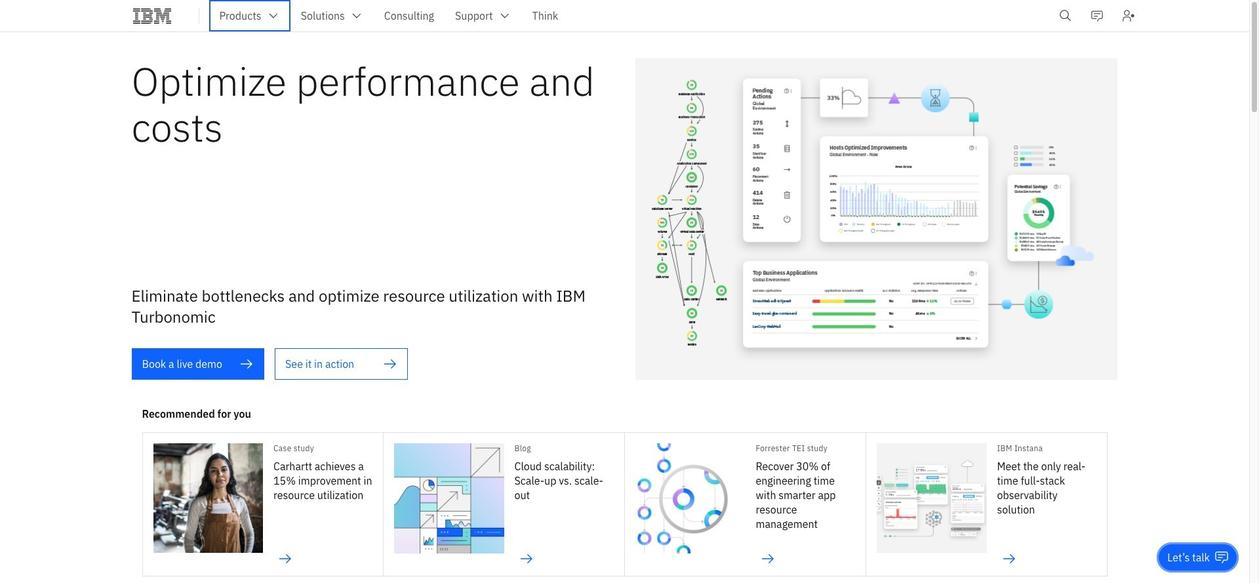 Task type: vqa. For each thing, say whether or not it's contained in the screenshot.
'Search' element
no



Task type: describe. For each thing, give the bounding box(es) containing it.
let's talk element
[[1168, 550, 1210, 565]]



